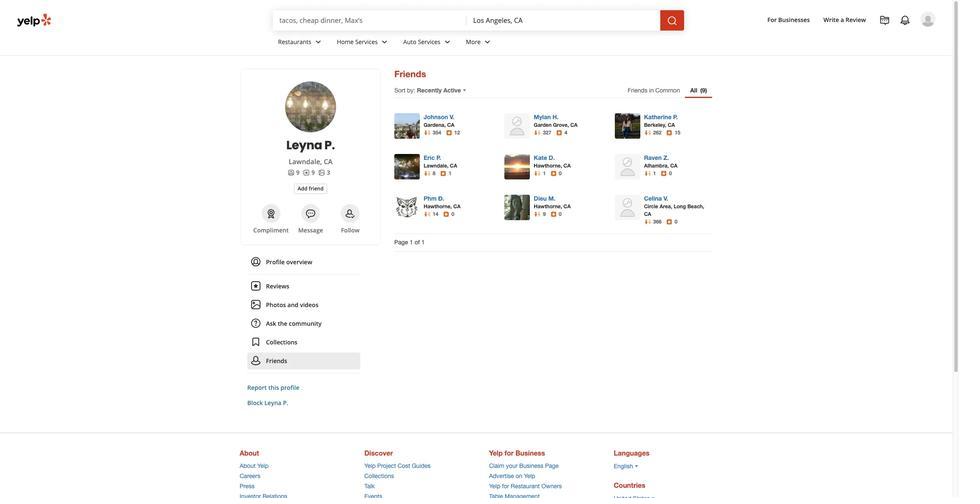 Task type: locate. For each thing, give the bounding box(es) containing it.
0 vertical spatial leyna
[[286, 137, 322, 154]]

for inside claim your business page advertise on yelp yelp for restaurant owners
[[502, 484, 509, 490]]

lawndale, up 16 review v2 icon
[[289, 157, 322, 167]]

circle
[[644, 204, 658, 210]]

compliment image
[[266, 209, 276, 219]]

h.
[[553, 113, 559, 121]]

0 down dieu m. hawthorne, ca
[[559, 211, 562, 218]]

2 none field from the left
[[473, 16, 653, 25]]

0 for kate d.
[[559, 170, 562, 177]]

friends left in
[[628, 87, 648, 94]]

collections link up friends link
[[247, 335, 360, 352]]

collections link
[[247, 335, 360, 352], [364, 473, 394, 480]]

about for about yelp careers press
[[240, 463, 256, 470]]

1 horizontal spatial friends
[[394, 69, 426, 79]]

24 review v2 image
[[251, 281, 261, 291]]

mylan h. garden grove, ca
[[534, 113, 578, 128]]

1 vertical spatial friends
[[628, 87, 648, 94]]

p.
[[673, 113, 678, 121], [325, 137, 335, 154], [437, 154, 441, 162], [283, 400, 288, 408]]

0 down 'kate d. hawthorne, ca'
[[559, 170, 562, 177]]

24 chevron down v2 image right auto services
[[442, 37, 452, 47]]

for
[[505, 450, 514, 458], [502, 484, 509, 490]]

1 vertical spatial about
[[240, 463, 256, 470]]

ca for leyna
[[324, 157, 333, 167]]

friends up by:
[[394, 69, 426, 79]]

business inside claim your business page advertise on yelp yelp for restaurant owners
[[519, 463, 544, 470]]

1 vertical spatial leyna
[[264, 400, 282, 408]]

page
[[394, 239, 408, 246], [545, 463, 559, 470]]

1 horizontal spatial page
[[545, 463, 559, 470]]

p. right eric
[[437, 154, 441, 162]]

1 about from the top
[[240, 450, 259, 458]]

0 down long
[[675, 219, 678, 225]]

maria w. image
[[921, 11, 936, 27]]

friends menu item
[[247, 353, 360, 374]]

16 friends v2 image
[[288, 170, 295, 176]]

16 review v2 image
[[303, 170, 310, 176]]

ca inside phm đ. hawthorne, ca
[[453, 204, 461, 210]]

1 left of
[[410, 239, 413, 246]]

0 vertical spatial for
[[505, 450, 514, 458]]

business up on
[[519, 463, 544, 470]]

0 vertical spatial collections
[[266, 339, 297, 347]]

ca inside raven z. alhambra, ca
[[670, 163, 678, 169]]

1 24 chevron down v2 image from the left
[[313, 37, 323, 47]]

2 horizontal spatial friends
[[628, 87, 648, 94]]

leyna
[[286, 137, 322, 154], [264, 400, 282, 408]]

johnson v. image
[[394, 113, 420, 139]]

0 down phm đ. hawthorne, ca
[[452, 211, 454, 218]]

collections inside the "yelp project cost guides collections talk"
[[364, 473, 394, 480]]

page up owners
[[545, 463, 559, 470]]

phm đ. image
[[394, 195, 420, 221]]

services for auto services
[[418, 38, 441, 46]]

12
[[454, 130, 460, 136]]

auto services
[[403, 38, 441, 46]]

1 horizontal spatial 9
[[312, 169, 315, 177]]

24 chevron down v2 image for more
[[483, 37, 493, 47]]

about up about yelp link
[[240, 450, 259, 458]]

0 horizontal spatial v.
[[450, 113, 454, 121]]

mylan
[[534, 113, 551, 121]]

ask the community link
[[247, 316, 360, 333]]

0 vertical spatial v.
[[450, 113, 454, 121]]

v. right the johnson
[[450, 113, 454, 121]]

0 horizontal spatial collections
[[266, 339, 297, 347]]

user actions element
[[761, 11, 948, 63]]

1 vertical spatial collections
[[364, 473, 394, 480]]

ca
[[447, 122, 455, 128], [570, 122, 578, 128], [668, 122, 675, 128], [324, 157, 333, 167], [450, 163, 457, 169], [564, 163, 571, 169], [670, 163, 678, 169], [453, 204, 461, 210], [564, 204, 571, 210], [644, 211, 651, 218]]

collections down the
[[266, 339, 297, 347]]

15
[[675, 130, 681, 136]]

0 horizontal spatial lawndale,
[[289, 157, 322, 167]]

eric p. link
[[424, 154, 441, 162]]

about yelp careers press
[[240, 463, 269, 490]]

1 services from the left
[[355, 38, 378, 46]]

None field
[[279, 16, 460, 25], [473, 16, 653, 25]]

photos and videos
[[266, 301, 319, 309]]

mylan h. link
[[534, 113, 559, 121]]

follow image
[[345, 209, 355, 219]]

about up careers 'link'
[[240, 463, 256, 470]]

24 chevron down v2 image for home services
[[380, 37, 390, 47]]

for up the your at the right of the page
[[505, 450, 514, 458]]

lawndale, up "8"
[[424, 163, 449, 169]]

yelp up careers 'link'
[[257, 463, 269, 470]]

0 vertical spatial about
[[240, 450, 259, 458]]

page inside claim your business page advertise on yelp yelp for restaurant owners
[[545, 463, 559, 470]]

page left of
[[394, 239, 408, 246]]

phm đ. hawthorne, ca
[[424, 195, 461, 210]]

24 chevron down v2 image right "more"
[[483, 37, 493, 47]]

24 chevron down v2 image inside home services link
[[380, 37, 390, 47]]

0 horizontal spatial none field
[[279, 16, 460, 25]]

1 none field from the left
[[279, 16, 460, 25]]

hawthorne, inside dieu m. hawthorne, ca
[[534, 204, 562, 210]]

leyna down the report this profile "link"
[[264, 400, 282, 408]]

business for your
[[519, 463, 544, 470]]

2 24 chevron down v2 image from the left
[[380, 37, 390, 47]]

ca for johnson
[[447, 122, 455, 128]]

0 vertical spatial business
[[516, 450, 545, 458]]

24 chevron down v2 image for auto services
[[442, 37, 452, 47]]

v. for celina v.
[[664, 195, 668, 202]]

videos
[[300, 301, 319, 309]]

1 horizontal spatial services
[[418, 38, 441, 46]]

kate
[[534, 154, 547, 162]]

katherine p. image
[[615, 113, 640, 139]]

1
[[449, 170, 452, 177], [543, 170, 546, 177], [653, 170, 656, 177], [410, 239, 413, 246], [422, 239, 425, 246]]

1 horizontal spatial lawndale,
[[424, 163, 449, 169]]

friends inside menu item
[[266, 357, 287, 366]]

profile overview
[[266, 258, 312, 266]]

1 down 'kate d. hawthorne, ca'
[[543, 170, 546, 177]]

366
[[653, 219, 662, 225]]

yelp for business
[[489, 450, 545, 458]]

1 vertical spatial business
[[519, 463, 544, 470]]

9 for 9
[[296, 169, 300, 177]]

project
[[377, 463, 396, 470]]

advertise on yelp link
[[489, 473, 535, 480]]

3
[[327, 169, 330, 177]]

photos
[[266, 301, 286, 309]]

photos and videos link
[[247, 297, 360, 314]]

1 horizontal spatial collections
[[364, 473, 394, 480]]

0 horizontal spatial leyna
[[264, 400, 282, 408]]

ca inside leyna p. lawndale, ca
[[324, 157, 333, 167]]

report
[[247, 384, 267, 392]]

1 vertical spatial page
[[545, 463, 559, 470]]

2 vertical spatial friends
[[266, 357, 287, 366]]

1 horizontal spatial leyna
[[286, 137, 322, 154]]

1 vertical spatial collections link
[[364, 473, 394, 480]]

yelp
[[489, 450, 503, 458], [257, 463, 269, 470], [364, 463, 376, 470], [524, 473, 535, 480], [489, 484, 500, 490]]

celina
[[644, 195, 662, 202]]

9 down dieu m. hawthorne, ca
[[543, 211, 546, 218]]

v.
[[450, 113, 454, 121], [664, 195, 668, 202]]

gardena,
[[424, 122, 446, 128]]

reviews
[[266, 283, 289, 291]]

report this profile link
[[247, 384, 299, 392]]

restaurant
[[511, 484, 540, 490]]

2 horizontal spatial 9
[[543, 211, 546, 218]]

2 services from the left
[[418, 38, 441, 46]]

24 chevron down v2 image inside restaurants link
[[313, 37, 323, 47]]

1 vertical spatial for
[[502, 484, 509, 490]]

lawndale, inside eric p. lawndale, ca
[[424, 163, 449, 169]]

beach,
[[688, 204, 704, 210]]

v. inside johnson v. gardena, ca
[[450, 113, 454, 121]]

ca inside the katherine p. berkeley, ca
[[668, 122, 675, 128]]

0 horizontal spatial services
[[355, 38, 378, 46]]

collections link down project
[[364, 473, 394, 480]]

home
[[337, 38, 354, 46]]

9
[[296, 169, 300, 177], [312, 169, 315, 177], [543, 211, 546, 218]]

lawndale, for leyna
[[289, 157, 322, 167]]

collections down project
[[364, 473, 394, 480]]

about inside about yelp careers press
[[240, 463, 256, 470]]

a
[[841, 16, 844, 24]]

page 1 of 1
[[394, 239, 425, 246]]

hawthorne, down dieu m. link
[[534, 204, 562, 210]]

services right home
[[355, 38, 378, 46]]

services right the auto
[[418, 38, 441, 46]]

none field near
[[473, 16, 653, 25]]

claim
[[489, 463, 504, 470]]

kate d. image
[[505, 154, 530, 180]]

1 vertical spatial v.
[[664, 195, 668, 202]]

None search field
[[273, 10, 686, 31]]

leyna inside leyna p. lawndale, ca
[[286, 137, 322, 154]]

tab list containing all
[[623, 83, 712, 98]]

24 chevron down v2 image left the auto
[[380, 37, 390, 47]]

claim your business page advertise on yelp yelp for restaurant owners
[[489, 463, 562, 490]]

hawthorne, inside 'kate d. hawthorne, ca'
[[534, 163, 562, 169]]

tab list
[[623, 83, 712, 98]]

0 horizontal spatial 9
[[296, 169, 300, 177]]

leyna up 16 review v2 icon
[[286, 137, 322, 154]]

sort by: recently active
[[394, 87, 461, 94]]

block leyna p. button
[[247, 400, 288, 408]]

1 horizontal spatial none field
[[473, 16, 653, 25]]

katherine
[[644, 113, 672, 121]]

0 down raven z. alhambra, ca
[[669, 170, 672, 177]]

m.
[[549, 195, 556, 202]]

menu containing profile overview
[[247, 254, 360, 374]]

p. inside the katherine p. berkeley, ca
[[673, 113, 678, 121]]

ca inside johnson v. gardena, ca
[[447, 122, 455, 128]]

compliment
[[253, 227, 289, 235]]

lawndale, inside leyna p. lawndale, ca
[[289, 157, 322, 167]]

2 about from the top
[[240, 463, 256, 470]]

dieu m. hawthorne, ca
[[534, 195, 571, 210]]

yelp inside about yelp careers press
[[257, 463, 269, 470]]

block leyna p.
[[247, 400, 288, 408]]

p. down the 'profile'
[[283, 400, 288, 408]]

dieu
[[534, 195, 547, 202]]

0 vertical spatial page
[[394, 239, 408, 246]]

review
[[846, 16, 866, 24]]

hawthorne, up 14
[[424, 204, 452, 210]]

3 24 chevron down v2 image from the left
[[442, 37, 452, 47]]

collections
[[266, 339, 297, 347], [364, 473, 394, 480]]

dieu m. image
[[505, 195, 530, 221]]

friends right 24 friends v2 icon
[[266, 357, 287, 366]]

raven z. image
[[615, 154, 640, 180]]

of
[[415, 239, 420, 246]]

24 profile v2 image
[[251, 257, 261, 267]]

ca inside dieu m. hawthorne, ca
[[564, 204, 571, 210]]

message
[[298, 227, 323, 235]]

0 vertical spatial friends
[[394, 69, 426, 79]]

hawthorne,
[[534, 163, 562, 169], [424, 204, 452, 210], [534, 204, 562, 210]]

friends element
[[288, 169, 300, 177]]

p. up 3
[[325, 137, 335, 154]]

yelp right on
[[524, 473, 535, 480]]

24 chevron down v2 image for restaurants
[[313, 37, 323, 47]]

p. inside leyna p. lawndale, ca
[[325, 137, 335, 154]]

hawthorne, down kate d. link
[[534, 163, 562, 169]]

ask
[[266, 320, 276, 328]]

v. inside 'celina v. circle area, long beach, ca'
[[664, 195, 668, 202]]

24 chevron down v2 image inside auto services link
[[442, 37, 452, 47]]

9 right 16 review v2 icon
[[312, 169, 315, 177]]

claim your business page link
[[489, 463, 559, 470]]

for down advertise on the bottom of the page
[[502, 484, 509, 490]]

1 horizontal spatial v.
[[664, 195, 668, 202]]

v. up area,
[[664, 195, 668, 202]]

by:
[[407, 87, 415, 94]]

write
[[824, 16, 839, 24]]

24 chevron down v2 image right restaurants
[[313, 37, 323, 47]]

v. for johnson v.
[[450, 113, 454, 121]]

z.
[[664, 154, 669, 162]]

p. up 15
[[673, 113, 678, 121]]

auto
[[403, 38, 416, 46]]

4 24 chevron down v2 image from the left
[[483, 37, 493, 47]]

9 inside friends element
[[296, 169, 300, 177]]

0 for dieu m.
[[559, 211, 562, 218]]

p. inside eric p. lawndale, ca
[[437, 154, 441, 162]]

recently
[[417, 87, 442, 94]]

24 chevron down v2 image inside more link
[[483, 37, 493, 47]]

ca for kate
[[564, 163, 571, 169]]

careers link
[[240, 473, 260, 480]]

menu
[[247, 254, 360, 374]]

ca inside eric p. lawndale, ca
[[450, 163, 457, 169]]

business for for
[[516, 450, 545, 458]]

hawthorne, inside phm đ. hawthorne, ca
[[424, 204, 452, 210]]

services for home services
[[355, 38, 378, 46]]

24 chevron down v2 image
[[313, 37, 323, 47], [380, 37, 390, 47], [442, 37, 452, 47], [483, 37, 493, 47]]

p. for eric
[[437, 154, 441, 162]]

yelp down the discover
[[364, 463, 376, 470]]

9 right 16 friends v2 image
[[296, 169, 300, 177]]

0 horizontal spatial collections link
[[247, 335, 360, 352]]

all (9)
[[690, 87, 707, 94]]

business up claim your business page link
[[516, 450, 545, 458]]

0 horizontal spatial friends
[[266, 357, 287, 366]]

24 friends v2 image
[[251, 356, 261, 366]]

message image
[[306, 209, 316, 219]]

celina v. image
[[615, 195, 640, 221]]

report this profile
[[247, 384, 299, 392]]

profile
[[281, 384, 299, 392]]

about
[[240, 450, 259, 458], [240, 463, 256, 470]]

(9)
[[700, 87, 707, 94]]

about yelp link
[[240, 463, 269, 470]]

1 down alhambra,
[[653, 170, 656, 177]]

ca inside 'kate d. hawthorne, ca'
[[564, 163, 571, 169]]

p. inside block leyna p. button
[[283, 400, 288, 408]]



Task type: describe. For each thing, give the bounding box(es) containing it.
profile overview menu item
[[247, 254, 360, 275]]

lawndale, for eric
[[424, 163, 449, 169]]

berkeley,
[[644, 122, 666, 128]]

restaurants link
[[271, 31, 330, 55]]

yelp for restaurant owners link
[[489, 484, 562, 490]]

leyna inside button
[[264, 400, 282, 408]]

24 questions v2 image
[[251, 319, 261, 329]]

327
[[543, 130, 552, 136]]

1 down eric p. lawndale, ca
[[449, 170, 452, 177]]

eric
[[424, 154, 435, 162]]

yelp project cost guides collections talk
[[364, 463, 431, 490]]

grove,
[[553, 122, 569, 128]]

johnson
[[424, 113, 448, 121]]

ca for eric
[[450, 163, 457, 169]]

english
[[614, 464, 635, 471]]

phm
[[424, 195, 437, 202]]

kate d. link
[[534, 154, 555, 162]]

p. for katherine
[[673, 113, 678, 121]]

đ.
[[438, 195, 444, 202]]

follow
[[341, 227, 360, 235]]

dieu m. link
[[534, 195, 556, 202]]

projects image
[[880, 15, 890, 26]]

friends inside tab list
[[628, 87, 648, 94]]

auto services link
[[397, 31, 459, 55]]

english button
[[614, 464, 641, 471]]

reviews element
[[303, 169, 315, 177]]

add friend button
[[294, 184, 327, 194]]

Find text field
[[279, 16, 460, 25]]

guides
[[412, 463, 431, 470]]

9 inside the reviews element
[[312, 169, 315, 177]]

restaurants
[[278, 38, 311, 46]]

home services link
[[330, 31, 397, 55]]

9 for 0
[[543, 211, 546, 218]]

area,
[[660, 204, 672, 210]]

discover
[[364, 450, 393, 458]]

kate d. hawthorne, ca
[[534, 154, 571, 169]]

community
[[289, 320, 322, 328]]

home services
[[337, 38, 378, 46]]

more
[[466, 38, 481, 46]]

photos element
[[318, 169, 330, 177]]

0 vertical spatial collections link
[[247, 335, 360, 352]]

for businesses
[[768, 16, 810, 24]]

4
[[565, 130, 567, 136]]

press
[[240, 484, 255, 490]]

katherine p. berkeley, ca
[[644, 113, 678, 128]]

hawthorne, for m.
[[534, 204, 562, 210]]

friends in common
[[628, 87, 680, 94]]

katherine p. link
[[644, 113, 678, 121]]

16 photos v2 image
[[318, 170, 325, 176]]

reviews link
[[247, 278, 360, 295]]

ca inside mylan h. garden grove, ca
[[570, 122, 578, 128]]

yelp project cost guides link
[[364, 463, 431, 470]]

ca for phm
[[453, 204, 461, 210]]

talk
[[364, 484, 375, 490]]

cost
[[398, 463, 410, 470]]

friends link
[[247, 353, 360, 370]]

press link
[[240, 484, 255, 490]]

friends in common link
[[623, 83, 685, 98]]

8
[[433, 170, 436, 177]]

raven
[[644, 154, 662, 162]]

eric p. lawndale, ca
[[424, 154, 457, 169]]

profile
[[266, 258, 285, 266]]

0 for raven z.
[[669, 170, 672, 177]]

mylan h. image
[[505, 113, 530, 139]]

none field find
[[279, 16, 460, 25]]

ca for katherine
[[668, 122, 675, 128]]

about for about
[[240, 450, 259, 458]]

write a review link
[[820, 12, 870, 27]]

alhambra,
[[644, 163, 669, 169]]

and
[[288, 301, 298, 309]]

hawthorne, for d.
[[534, 163, 562, 169]]

phm đ. link
[[424, 195, 444, 202]]

long
[[674, 204, 686, 210]]

the
[[278, 320, 287, 328]]

1 right of
[[422, 239, 425, 246]]

24 photos v2 image
[[251, 300, 261, 310]]

d.
[[549, 154, 555, 162]]

hawthorne, for đ.
[[424, 204, 452, 210]]

0 for phm đ.
[[452, 211, 454, 218]]

common
[[656, 87, 680, 94]]

owners
[[542, 484, 562, 490]]

your
[[506, 463, 518, 470]]

all
[[690, 87, 697, 94]]

this
[[268, 384, 279, 392]]

garden
[[534, 122, 552, 128]]

advertise
[[489, 473, 514, 480]]

14
[[433, 211, 439, 218]]

0 horizontal spatial page
[[394, 239, 408, 246]]

262
[[653, 130, 662, 136]]

notifications image
[[900, 15, 910, 26]]

for
[[768, 16, 777, 24]]

ask the community
[[266, 320, 322, 328]]

eric p. image
[[394, 154, 420, 180]]

yelp down advertise on the bottom of the page
[[489, 484, 500, 490]]

collections inside 'link'
[[266, 339, 297, 347]]

search image
[[667, 16, 677, 26]]

raven z. alhambra, ca
[[644, 154, 678, 169]]

ca inside 'celina v. circle area, long beach, ca'
[[644, 211, 651, 218]]

block
[[247, 400, 263, 408]]

business categories element
[[271, 31, 936, 55]]

add friend
[[298, 185, 324, 192]]

businesses
[[778, 16, 810, 24]]

354
[[433, 130, 441, 136]]

countries
[[614, 482, 646, 490]]

p. for leyna
[[325, 137, 335, 154]]

yelp inside the "yelp project cost guides collections talk"
[[364, 463, 376, 470]]

add
[[298, 185, 307, 192]]

careers
[[240, 473, 260, 480]]

leyna p. link
[[251, 137, 370, 154]]

Near text field
[[473, 16, 653, 25]]

raven z. link
[[644, 154, 669, 162]]

celina v. link
[[644, 195, 668, 202]]

1 horizontal spatial collections link
[[364, 473, 394, 480]]

yelp up the claim
[[489, 450, 503, 458]]

ca for dieu
[[564, 204, 571, 210]]

0 for celina v.
[[675, 219, 678, 225]]

ca for raven
[[670, 163, 678, 169]]

24 collections v2 image
[[251, 337, 261, 348]]

leyna p. lawndale, ca
[[286, 137, 335, 167]]

celina v. circle area, long beach, ca
[[644, 195, 704, 218]]

for businesses button
[[764, 12, 813, 27]]



Task type: vqa. For each thing, say whether or not it's contained in the screenshot.


